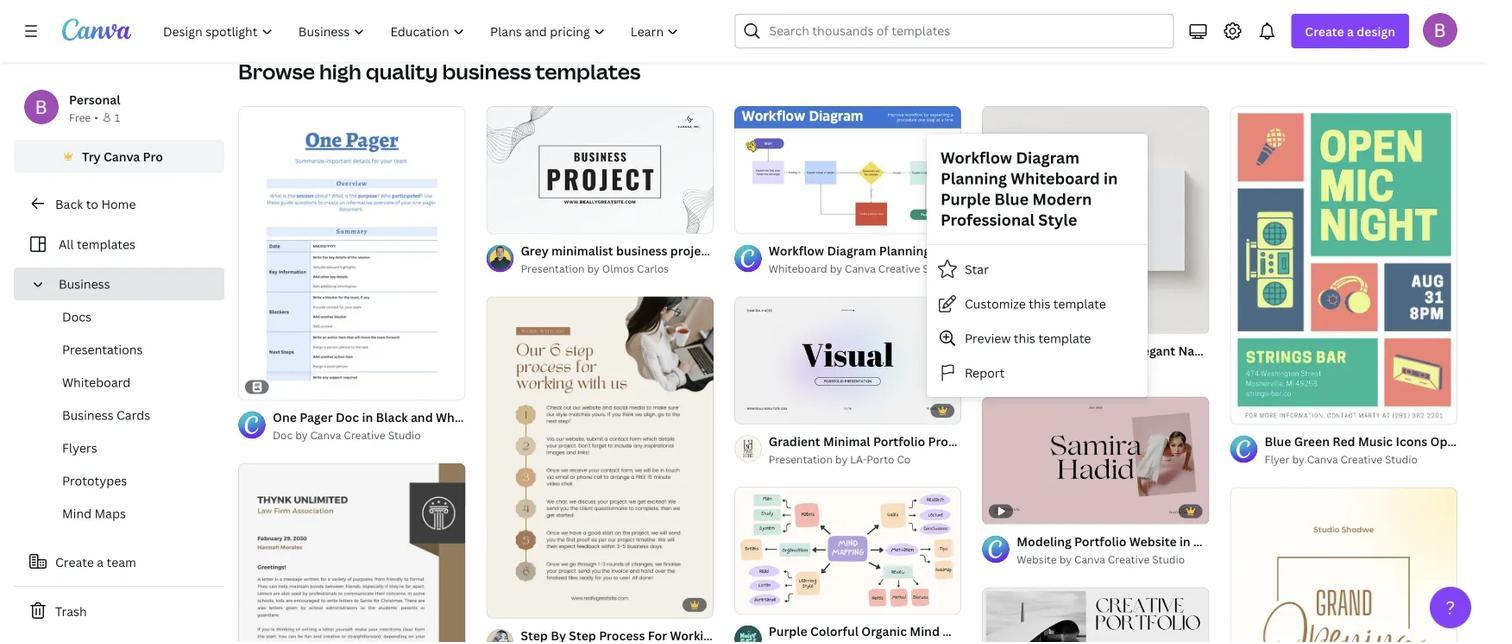 Task type: locate. For each thing, give the bounding box(es) containing it.
business up "docs"
[[59, 276, 110, 292]]

1 right •
[[115, 110, 120, 124]]

one pager doc in black and white blue light blue classic professional style image
[[238, 106, 466, 400]]

purple down the workflow
[[941, 189, 991, 210]]

colorful
[[811, 623, 859, 640]]

1 horizontal spatial 1
[[499, 214, 504, 225]]

presentation down gradient
[[769, 452, 833, 466]]

1 horizontal spatial of
[[754, 405, 767, 417]]

olmos
[[603, 262, 635, 276]]

purple left colorful on the right bottom of page
[[769, 623, 808, 640]]

preview this template
[[965, 330, 1092, 346]]

1 vertical spatial a
[[97, 554, 104, 570]]

whiteboard up style
[[1011, 168, 1101, 189]]

business
[[442, 57, 531, 85], [616, 243, 668, 259]]

0 vertical spatial whiteboard
[[1011, 168, 1101, 189]]

1 horizontal spatial purple
[[941, 189, 991, 210]]

whiteboard down presentation
[[769, 262, 828, 276]]

presentation down grey
[[521, 262, 585, 276]]

?
[[1447, 595, 1456, 620]]

back to home
[[55, 196, 136, 212]]

websites link
[[28, 530, 224, 563]]

doc
[[273, 428, 293, 443]]

0 vertical spatial 1
[[115, 110, 120, 124]]

a inside dropdown button
[[1348, 23, 1355, 39]]

blue green red music icons open mic night flyer image
[[1231, 106, 1458, 425]]

music
[[1359, 434, 1394, 450]]

a left the team
[[97, 554, 104, 570]]

create
[[1306, 23, 1345, 39], [55, 554, 94, 570]]

1 vertical spatial whiteboard
[[769, 262, 828, 276]]

1 horizontal spatial blue
[[1265, 434, 1292, 450]]

1 horizontal spatial templates
[[536, 57, 641, 85]]

of left 16
[[754, 405, 767, 417]]

by inside "gradient minimal portfolio proposal presentation presentation by la-porto co"
[[836, 452, 848, 466]]

0 vertical spatial mind
[[62, 506, 92, 522]]

minimalist
[[552, 243, 614, 259]]

0 vertical spatial template
[[1054, 296, 1107, 312]]

items
[[254, 14, 282, 28], [570, 14, 597, 28], [885, 14, 913, 28], [1200, 14, 1228, 28]]

canva for doc by canva creative studio
[[310, 428, 341, 443]]

1 horizontal spatial create
[[1306, 23, 1345, 39]]

0 horizontal spatial blue
[[995, 189, 1029, 210]]

0 vertical spatial presentation
[[521, 262, 585, 276]]

None search field
[[735, 14, 1175, 48]]

all templates link
[[24, 228, 214, 261]]

canva inside "blue green red music icons open mic flyer by canva creative studio"
[[1308, 453, 1339, 467]]

by
[[588, 262, 600, 276], [830, 262, 843, 276], [295, 428, 308, 443], [836, 452, 848, 466], [1293, 453, 1305, 467], [1060, 553, 1072, 567]]

1 left 14
[[499, 214, 504, 225]]

try canva pro button
[[14, 140, 224, 173]]

business up carlos
[[616, 243, 668, 259]]

a for design
[[1348, 23, 1355, 39]]

0 vertical spatial of
[[506, 214, 519, 225]]

gradient minimal portfolio proposal presentation presentation by la-porto co
[[769, 433, 1059, 466]]

a left design
[[1348, 23, 1355, 39]]

0 horizontal spatial whiteboard
[[62, 374, 131, 391]]

top level navigation element
[[152, 14, 694, 48]]

0 vertical spatial create
[[1306, 23, 1345, 39]]

presentation inside the grey minimalist business project presentation presentation by olmos carlos
[[521, 262, 585, 276]]

1
[[115, 110, 120, 124], [499, 214, 504, 225], [747, 405, 752, 417]]

0 horizontal spatial a
[[97, 554, 104, 570]]

1 for gradient
[[747, 405, 752, 417]]

try canva pro
[[82, 148, 163, 164]]

template inside preview this template link
[[1039, 330, 1092, 346]]

0 horizontal spatial mind
[[62, 506, 92, 522]]

template down 'star' button
[[1054, 296, 1107, 312]]

1 vertical spatial this
[[1014, 330, 1036, 346]]

personal
[[69, 91, 120, 107]]

mind maps link
[[28, 497, 224, 530]]

business cards link
[[28, 399, 224, 432]]

Search search field
[[770, 15, 1163, 47]]

high
[[319, 57, 362, 85]]

canva
[[104, 148, 140, 164], [845, 262, 876, 276], [310, 428, 341, 443], [1308, 453, 1339, 467], [1075, 553, 1106, 567]]

template inside customize this template link
[[1054, 296, 1107, 312]]

1 vertical spatial template
[[1039, 330, 1092, 346]]

maps
[[95, 506, 126, 522]]

0 vertical spatial blue
[[995, 189, 1029, 210]]

1 horizontal spatial a
[[1348, 23, 1355, 39]]

step by step process for working with us services flyer image
[[486, 297, 714, 618]]

0 horizontal spatial 1
[[115, 110, 120, 124]]

this down 'star' button
[[1029, 296, 1051, 312]]

this down customize this template on the right of the page
[[1014, 330, 1036, 346]]

1 vertical spatial blue
[[1265, 434, 1292, 450]]

0 vertical spatial a
[[1348, 23, 1355, 39]]

16
[[770, 405, 781, 417]]

trash link
[[14, 594, 224, 629]]

preview
[[965, 330, 1011, 346]]

blue green red music icons open mic link
[[1265, 432, 1486, 451]]

brown and gray minimalist law firm letterhead image
[[238, 464, 466, 642]]

1 vertical spatial of
[[754, 405, 767, 417]]

template for customize this template
[[1054, 296, 1107, 312]]

carlos
[[637, 262, 669, 276]]

2 horizontal spatial whiteboard
[[1011, 168, 1101, 189]]

1 horizontal spatial mind
[[910, 623, 940, 640]]

4 items from the left
[[1200, 14, 1228, 28]]

mind left maps
[[62, 506, 92, 522]]

? button
[[1431, 587, 1472, 629]]

of
[[506, 214, 519, 225], [754, 405, 767, 417]]

studio inside "blue green red music icons open mic flyer by canva creative studio"
[[1386, 453, 1419, 467]]

presentation for gradient minimal portfolio proposal presentation
[[769, 452, 833, 466]]

purple
[[941, 189, 991, 210], [769, 623, 808, 640]]

1 horizontal spatial presentation
[[769, 452, 833, 466]]

0 horizontal spatial of
[[506, 214, 519, 225]]

0 horizontal spatial templates
[[77, 236, 136, 253]]

flyer by canva creative studio link
[[1265, 451, 1458, 469]]

doc by canva creative studio
[[273, 428, 421, 443]]

map
[[943, 623, 969, 640]]

by inside "blue green red music icons open mic flyer by canva creative studio"
[[1293, 453, 1305, 467]]

2 vertical spatial 1
[[747, 405, 752, 417]]

a inside button
[[97, 554, 104, 570]]

whiteboard inside workflow diagram planning whiteboard in purple blue modern professional style
[[1011, 168, 1101, 189]]

template down customize this template link
[[1039, 330, 1092, 346]]

websites
[[62, 538, 115, 555]]

1 vertical spatial 1
[[499, 214, 504, 225]]

report button
[[927, 356, 1148, 390]]

blue left "modern"
[[995, 189, 1029, 210]]

website
[[1017, 553, 1057, 567]]

template
[[1054, 296, 1107, 312], [1039, 330, 1092, 346]]

flyers link
[[28, 432, 224, 465]]

30 items
[[238, 14, 282, 28], [554, 14, 597, 28], [869, 14, 913, 28], [1185, 14, 1228, 28]]

gradient minimal portfolio proposal presentation link
[[769, 432, 1059, 451]]

0 vertical spatial business
[[59, 276, 110, 292]]

1 vertical spatial business
[[616, 243, 668, 259]]

2 horizontal spatial presentation
[[984, 433, 1059, 449]]

1 vertical spatial purple
[[769, 623, 808, 640]]

1 of 14
[[499, 214, 532, 225]]

1 left 16
[[747, 405, 752, 417]]

business up flyers
[[62, 407, 114, 424]]

of for gradient minimal portfolio proposal presentation
[[754, 405, 767, 417]]

business for business cards
[[62, 407, 114, 424]]

2 vertical spatial presentation
[[769, 452, 833, 466]]

templates
[[536, 57, 641, 85], [77, 236, 136, 253]]

creative for website by canva creative studio
[[1108, 553, 1150, 567]]

of left 14
[[506, 214, 519, 225]]

all templates
[[59, 236, 136, 253]]

2 horizontal spatial 1
[[747, 405, 752, 417]]

business
[[59, 276, 110, 292], [62, 407, 114, 424]]

mind left map
[[910, 623, 940, 640]]

create left the team
[[55, 554, 94, 570]]

presentation right proposal
[[984, 433, 1059, 449]]

of for grey minimalist business project presentation
[[506, 214, 519, 225]]

3 30 from the left
[[869, 14, 882, 28]]

2 vertical spatial whiteboard
[[62, 374, 131, 391]]

blue up flyer
[[1265, 434, 1292, 450]]

0 vertical spatial purple
[[941, 189, 991, 210]]

1 horizontal spatial whiteboard
[[769, 262, 828, 276]]

studio for website by canva creative studio
[[1153, 553, 1186, 567]]

whiteboard down presentations
[[62, 374, 131, 391]]

flyer
[[1265, 453, 1290, 467]]

a
[[1348, 23, 1355, 39], [97, 554, 104, 570]]

star
[[965, 261, 989, 277]]

create inside dropdown button
[[1306, 23, 1345, 39]]

business down top level navigation element
[[442, 57, 531, 85]]

all
[[59, 236, 74, 253]]

in
[[1104, 168, 1118, 189]]

0 vertical spatial business
[[442, 57, 531, 85]]

doc by canva creative studio link
[[273, 427, 466, 444]]

2 30 from the left
[[554, 14, 567, 28]]

this for preview
[[1014, 330, 1036, 346]]

0 horizontal spatial purple
[[769, 623, 808, 640]]

0 vertical spatial this
[[1029, 296, 1051, 312]]

2 30 items from the left
[[554, 14, 597, 28]]

back to home link
[[14, 187, 224, 221]]

1 vertical spatial create
[[55, 554, 94, 570]]

this for customize
[[1029, 296, 1051, 312]]

1 30 items from the left
[[238, 14, 282, 28]]

create left design
[[1306, 23, 1345, 39]]

studio for doc by canva creative studio
[[388, 428, 421, 443]]

0 horizontal spatial business
[[442, 57, 531, 85]]

1 horizontal spatial business
[[616, 243, 668, 259]]

blue
[[995, 189, 1029, 210], [1265, 434, 1292, 450]]

1 vertical spatial business
[[62, 407, 114, 424]]

create inside button
[[55, 554, 94, 570]]

cards
[[117, 407, 150, 424]]

whiteboard
[[1011, 168, 1101, 189], [769, 262, 828, 276], [62, 374, 131, 391]]

0 horizontal spatial create
[[55, 554, 94, 570]]

0 vertical spatial templates
[[536, 57, 641, 85]]

0 horizontal spatial presentation
[[521, 262, 585, 276]]



Task type: vqa. For each thing, say whether or not it's contained in the screenshot.
right of
yes



Task type: describe. For each thing, give the bounding box(es) containing it.
home
[[101, 196, 136, 212]]

professional
[[941, 209, 1035, 231]]

1 30 from the left
[[238, 14, 252, 28]]

2 items from the left
[[570, 14, 597, 28]]

grey minimalist business project presentation presentation by olmos carlos
[[521, 243, 792, 276]]

co
[[897, 452, 911, 466]]

canva for website by canva creative studio
[[1075, 553, 1106, 567]]

creative inside "blue green red music icons open mic flyer by canva creative studio"
[[1341, 453, 1383, 467]]

presentation by la-porto co link
[[769, 451, 962, 468]]

green
[[1295, 434, 1331, 450]]

team
[[107, 554, 136, 570]]

create a design
[[1306, 23, 1396, 39]]

whiteboard by canva creative studio
[[769, 262, 956, 276]]

blue inside "blue green red music icons open mic flyer by canva creative studio"
[[1265, 434, 1292, 450]]

try
[[82, 148, 101, 164]]

create a team
[[55, 554, 136, 570]]

1 of 14 link
[[486, 106, 714, 234]]

open
[[1431, 434, 1463, 450]]

back
[[55, 196, 83, 212]]

4 30 from the left
[[1185, 14, 1198, 28]]

organic
[[862, 623, 907, 640]]

blue green red music icons open mic flyer by canva creative studio
[[1265, 434, 1486, 467]]

create a design button
[[1292, 14, 1410, 48]]

create for create a team
[[55, 554, 94, 570]]

creative for whiteboard by canva creative studio
[[879, 262, 921, 276]]

la-
[[851, 452, 867, 466]]

presentations
[[62, 341, 143, 358]]

bob builder image
[[1424, 13, 1458, 47]]

1 vertical spatial mind
[[910, 623, 940, 640]]

presentation by olmos carlos link
[[521, 260, 714, 278]]

whiteboard by canva creative studio link
[[769, 260, 962, 278]]

by inside the grey minimalist business project presentation presentation by olmos carlos
[[588, 262, 600, 276]]

presentation
[[716, 243, 792, 259]]

docs
[[62, 309, 92, 325]]

1 of 16
[[747, 405, 781, 417]]

customize this template link
[[927, 287, 1148, 321]]

mind maps
[[62, 506, 126, 522]]

business inside the grey minimalist business project presentation presentation by olmos carlos
[[616, 243, 668, 259]]

project
[[671, 243, 713, 259]]

docs link
[[28, 300, 224, 333]]

trash
[[55, 603, 87, 620]]

business for business
[[59, 276, 110, 292]]

1 items from the left
[[254, 14, 282, 28]]

1 vertical spatial templates
[[77, 236, 136, 253]]

prototypes link
[[28, 465, 224, 497]]

quality
[[366, 57, 438, 85]]

portfolio
[[874, 433, 926, 449]]

a for team
[[97, 554, 104, 570]]

porto
[[867, 452, 895, 466]]

browse high quality business templates
[[238, 57, 641, 85]]

canva for whiteboard by canva creative studio
[[845, 262, 876, 276]]

browse
[[238, 57, 315, 85]]

beige modern promotion announcement grand opening flyer image
[[1231, 488, 1458, 642]]

design
[[1358, 23, 1396, 39]]

canva inside button
[[104, 148, 140, 164]]

presentation for grey minimalist business project presentation
[[521, 262, 585, 276]]

•
[[94, 110, 98, 124]]

to
[[86, 196, 98, 212]]

whiteboard for whiteboard
[[62, 374, 131, 391]]

4 30 items from the left
[[1185, 14, 1228, 28]]

studio for whiteboard by canva creative studio
[[923, 262, 956, 276]]

1 of 16 link
[[735, 296, 962, 425]]

gradient minimal portfolio proposal presentation image
[[735, 296, 962, 424]]

website by canva creative studio
[[1017, 553, 1186, 567]]

customize this template
[[965, 296, 1107, 312]]

free
[[69, 110, 91, 124]]

planning
[[941, 168, 1008, 189]]

free •
[[69, 110, 98, 124]]

icons
[[1397, 434, 1428, 450]]

purple inside workflow diagram planning whiteboard in purple blue modern professional style
[[941, 189, 991, 210]]

1 vertical spatial presentation
[[984, 433, 1059, 449]]

purple colorful organic mind map brainstorm link
[[769, 622, 1038, 641]]

modern
[[1033, 189, 1093, 210]]

brainstorm
[[972, 623, 1038, 640]]

whiteboard for whiteboard by canva creative studio
[[769, 262, 828, 276]]

mic
[[1466, 434, 1486, 450]]

gradient
[[769, 433, 821, 449]]

purple colorful organic mind map brainstorm
[[769, 623, 1038, 640]]

style
[[1039, 209, 1078, 231]]

report
[[965, 365, 1005, 381]]

workflow diagram planning whiteboard in purple blue modern professional style image
[[735, 106, 962, 234]]

blue inside workflow diagram planning whiteboard in purple blue modern professional style
[[995, 189, 1029, 210]]

prototypes
[[62, 473, 127, 489]]

red
[[1333, 434, 1356, 450]]

minimal
[[824, 433, 871, 449]]

workflow
[[941, 147, 1013, 168]]

purple colorful organic mind map brainstorm image
[[735, 487, 962, 615]]

creative for doc by canva creative studio
[[344, 428, 386, 443]]

website by canva creative studio link
[[1017, 551, 1210, 569]]

diagram
[[1017, 147, 1080, 168]]

1 for grey
[[499, 214, 504, 225]]

purple inside purple colorful organic mind map brainstorm link
[[769, 623, 808, 640]]

create for create a design
[[1306, 23, 1345, 39]]

template for preview this template
[[1039, 330, 1092, 346]]

grey
[[521, 243, 549, 259]]

3 30 items from the left
[[869, 14, 913, 28]]

business cards
[[62, 407, 150, 424]]

create a team button
[[14, 545, 224, 579]]

proposal
[[929, 433, 981, 449]]

star button
[[927, 252, 1148, 287]]

workflow diagram planning whiteboard in purple blue modern professional style
[[941, 147, 1118, 231]]

customize
[[965, 296, 1026, 312]]

preview this template link
[[927, 321, 1148, 356]]

3 items from the left
[[885, 14, 913, 28]]

pro
[[143, 148, 163, 164]]

flyers
[[62, 440, 97, 456]]

grey minimalist business project presentation image
[[486, 106, 714, 234]]

presentations link
[[28, 333, 224, 366]]



